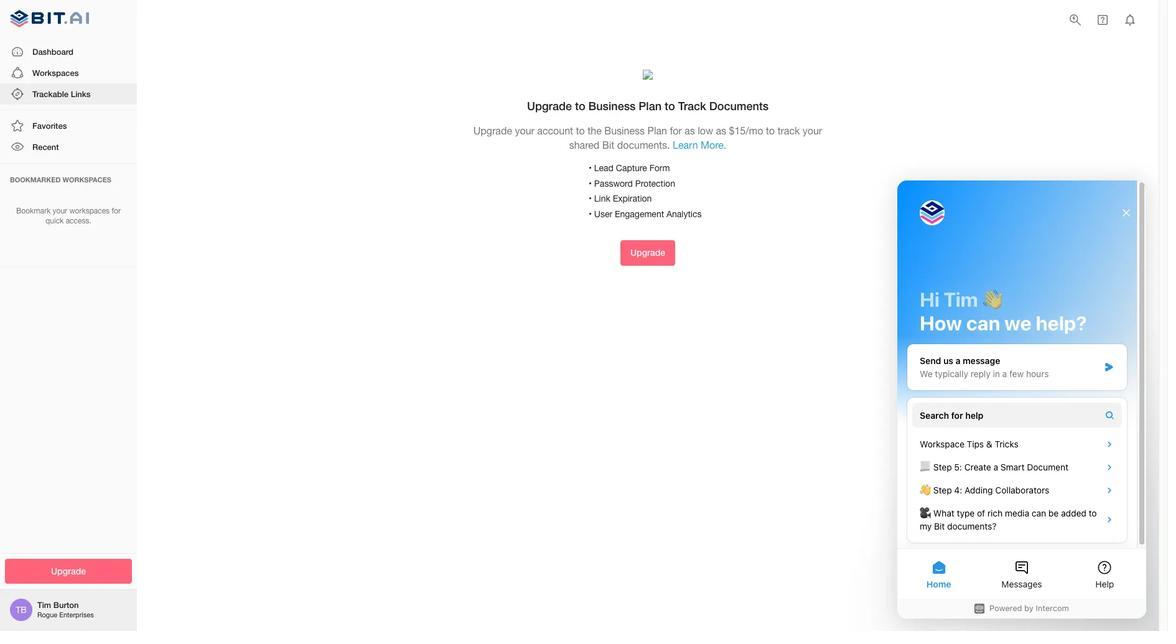 Task type: vqa. For each thing, say whether or not it's contained in the screenshot.
created in Any documents or folders created in this workspace will be visible to you or to anyone added to this workspace.
no



Task type: locate. For each thing, give the bounding box(es) containing it.
the
[[588, 125, 602, 136]]

dialog
[[898, 181, 1147, 619]]

password
[[595, 178, 633, 188]]

recent
[[32, 142, 59, 152]]

form
[[650, 163, 670, 173]]

for up learn
[[670, 125, 682, 136]]

access.
[[66, 217, 91, 226]]

rogue
[[37, 612, 57, 619]]

burton
[[53, 600, 79, 610]]

business up bit
[[605, 125, 645, 136]]

1 horizontal spatial for
[[670, 125, 682, 136]]

upgrade your account to the business plan for as low as $15/mo to track your shared bit documents.
[[474, 125, 823, 151]]

your left account
[[515, 125, 535, 136]]

track
[[679, 99, 707, 112]]

• left lead
[[589, 163, 592, 173]]

plan inside the upgrade your account to the business plan for as low as $15/mo to track your shared bit documents.
[[648, 125, 668, 136]]

as right low
[[716, 125, 727, 136]]

dashboard button
[[0, 41, 137, 62]]

upgrade
[[527, 99, 572, 112], [474, 125, 513, 136], [631, 247, 666, 258], [51, 566, 86, 576]]

link
[[595, 194, 611, 204]]

as
[[685, 125, 695, 136], [716, 125, 727, 136]]

0 horizontal spatial your
[[53, 206, 67, 215]]

engagement
[[615, 209, 664, 219]]

upgrade button
[[621, 240, 676, 266], [5, 559, 132, 584]]

favorites button
[[0, 115, 137, 137]]

your inside bookmark your workspaces for quick access.
[[53, 206, 67, 215]]

upgrade button up the burton
[[5, 559, 132, 584]]

2 as from the left
[[716, 125, 727, 136]]

quick
[[46, 217, 64, 226]]

bookmark
[[16, 206, 51, 215]]

workspaces
[[63, 175, 111, 183]]

1 horizontal spatial upgrade button
[[621, 240, 676, 266]]

•
[[589, 163, 592, 173], [589, 178, 592, 188], [589, 194, 592, 204], [589, 209, 592, 219]]

0 horizontal spatial for
[[112, 206, 121, 215]]

0 vertical spatial for
[[670, 125, 682, 136]]

1 horizontal spatial your
[[515, 125, 535, 136]]

workspaces
[[32, 68, 79, 78]]

recent button
[[0, 137, 137, 158]]

0 vertical spatial plan
[[639, 99, 662, 112]]

your for for
[[53, 206, 67, 215]]

plan up the upgrade your account to the business plan for as low as $15/mo to track your shared bit documents.
[[639, 99, 662, 112]]

for right workspaces
[[112, 206, 121, 215]]

as up learn
[[685, 125, 695, 136]]

to
[[575, 99, 586, 112], [665, 99, 675, 112], [576, 125, 585, 136], [766, 125, 775, 136]]

0 vertical spatial upgrade button
[[621, 240, 676, 266]]

your
[[515, 125, 535, 136], [803, 125, 823, 136], [53, 206, 67, 215]]

plan
[[639, 99, 662, 112], [648, 125, 668, 136]]

expiration
[[613, 194, 652, 204]]

1 vertical spatial for
[[112, 206, 121, 215]]

2 • from the top
[[589, 178, 592, 188]]

learn
[[673, 139, 698, 151]]

1 vertical spatial plan
[[648, 125, 668, 136]]

for
[[670, 125, 682, 136], [112, 206, 121, 215]]

upgrade button down engagement
[[621, 240, 676, 266]]

your up quick
[[53, 206, 67, 215]]

bookmarked
[[10, 175, 61, 183]]

business up the
[[589, 99, 636, 112]]

plan up documents.
[[648, 125, 668, 136]]

learn more.
[[673, 139, 727, 151]]

trackable
[[32, 89, 69, 99]]

• left 'password'
[[589, 178, 592, 188]]

• left user
[[589, 209, 592, 219]]

tim burton rogue enterprises
[[37, 600, 94, 619]]

analytics
[[667, 209, 702, 219]]

for inside bookmark your workspaces for quick access.
[[112, 206, 121, 215]]

1 horizontal spatial as
[[716, 125, 727, 136]]

1 vertical spatial upgrade button
[[5, 559, 132, 584]]

for inside the upgrade your account to the business plan for as low as $15/mo to track your shared bit documents.
[[670, 125, 682, 136]]

your right track
[[803, 125, 823, 136]]

• left link at the right
[[589, 194, 592, 204]]

upgrade inside the upgrade your account to the business plan for as low as $15/mo to track your shared bit documents.
[[474, 125, 513, 136]]

1 vertical spatial business
[[605, 125, 645, 136]]

trackable links button
[[0, 83, 137, 105]]

0 horizontal spatial as
[[685, 125, 695, 136]]

business
[[589, 99, 636, 112], [605, 125, 645, 136]]



Task type: describe. For each thing, give the bounding box(es) containing it.
workspaces
[[69, 206, 110, 215]]

1 • from the top
[[589, 163, 592, 173]]

favorites
[[32, 121, 67, 131]]

lead
[[595, 163, 614, 173]]

2 horizontal spatial your
[[803, 125, 823, 136]]

more.
[[701, 139, 727, 151]]

documents.
[[618, 139, 670, 151]]

learn more. link
[[673, 139, 727, 151]]

tim
[[37, 600, 51, 610]]

bookmarked workspaces
[[10, 175, 111, 183]]

your for to
[[515, 125, 535, 136]]

1 as from the left
[[685, 125, 695, 136]]

tb
[[16, 605, 27, 615]]

bookmark your workspaces for quick access.
[[16, 206, 121, 226]]

upgrade to business plan to track documents
[[527, 99, 769, 112]]

shared
[[570, 139, 600, 151]]

$15/mo
[[729, 125, 764, 136]]

low
[[698, 125, 714, 136]]

capture
[[616, 163, 648, 173]]

workspaces button
[[0, 62, 137, 83]]

0 vertical spatial business
[[589, 99, 636, 112]]

business inside the upgrade your account to the business plan for as low as $15/mo to track your shared bit documents.
[[605, 125, 645, 136]]

account
[[538, 125, 574, 136]]

• lead capture form • password protection • link expiration • user engagement analytics
[[589, 163, 702, 219]]

4 • from the top
[[589, 209, 592, 219]]

track
[[778, 125, 800, 136]]

to up shared
[[575, 99, 586, 112]]

enterprises
[[59, 612, 94, 619]]

0 horizontal spatial upgrade button
[[5, 559, 132, 584]]

user
[[595, 209, 613, 219]]

trackable links
[[32, 89, 91, 99]]

links
[[71, 89, 91, 99]]

dashboard
[[32, 46, 73, 56]]

documents
[[710, 99, 769, 112]]

to left track at top
[[665, 99, 675, 112]]

protection
[[636, 178, 676, 188]]

bit
[[603, 139, 615, 151]]

to left the
[[576, 125, 585, 136]]

to left track
[[766, 125, 775, 136]]

3 • from the top
[[589, 194, 592, 204]]



